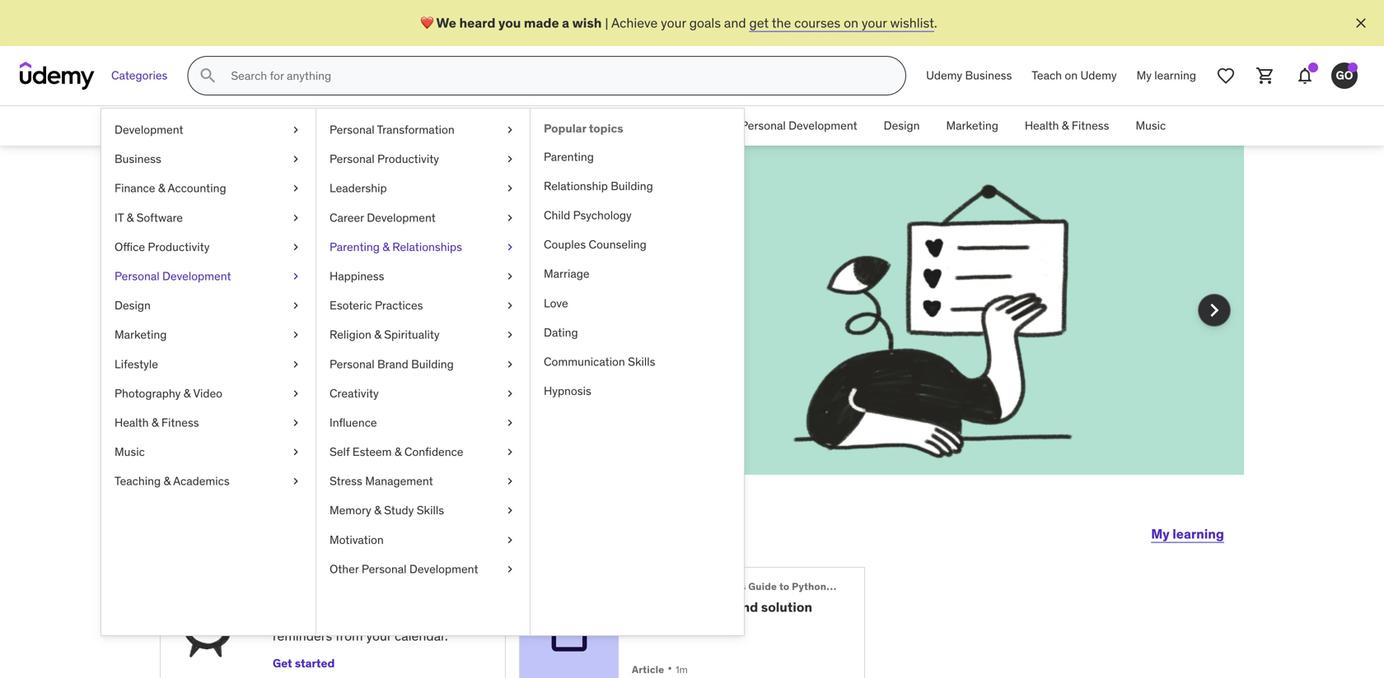 Task type: vqa. For each thing, say whether or not it's contained in the screenshot.
1st UDEMY from left
yes



Task type: describe. For each thing, give the bounding box(es) containing it.
0 vertical spatial courses
[[794, 14, 841, 31]]

0 horizontal spatial skills
[[417, 504, 444, 518]]

Search for anything text field
[[228, 62, 886, 90]]

and inside carousel element
[[266, 326, 288, 343]]

1 horizontal spatial on
[[844, 14, 859, 31]]

achieve
[[611, 14, 658, 31]]

business for health & fitness
[[313, 118, 360, 133]]

heard
[[459, 14, 496, 31]]

started
[[295, 657, 335, 672]]

personal development for health & fitness
[[741, 118, 858, 133]]

office for lifestyle
[[115, 240, 145, 255]]

parenting & relationships link
[[316, 233, 530, 262]]

dating link
[[531, 318, 744, 348]]

it & software link for health & fitness
[[511, 106, 606, 146]]

esoteric
[[330, 298, 372, 313]]

dating
[[544, 325, 578, 340]]

personal transformation
[[330, 122, 455, 137]]

it for health & fitness
[[525, 118, 534, 133]]

finance & accounting link for lifestyle
[[101, 174, 316, 203]]

marriage link
[[531, 260, 744, 289]]

teaching
[[115, 474, 161, 489]]

photography & video
[[115, 386, 222, 401]]

health for the leftmost health & fitness 'link'
[[115, 416, 149, 430]]

memory & study skills link
[[316, 497, 530, 526]]

get for started
[[273, 657, 292, 672]]

parenting & relationships element
[[530, 109, 744, 636]]

schedule
[[273, 585, 332, 602]]

other
[[330, 562, 359, 577]]

get the courses on your wishlist link
[[749, 14, 934, 31]]

your left .
[[862, 14, 887, 31]]

communication skills link
[[531, 348, 744, 377]]

religion & spirituality link
[[316, 321, 530, 350]]

xsmall image for development
[[289, 122, 302, 138]]

make for to
[[266, 308, 299, 325]]

personal development link for lifestyle
[[101, 262, 316, 291]]

xsmall image for esoteric practices
[[503, 298, 517, 314]]

study
[[384, 504, 414, 518]]

my for my learning "link" to the bottom
[[1151, 526, 1170, 543]]

academics
[[173, 474, 230, 489]]

design for health & fitness
[[884, 118, 920, 133]]

accounting for health & fitness
[[440, 118, 498, 133]]

get the courses on your wishlist link
[[219, 308, 519, 343]]

personal productivity
[[330, 152, 439, 167]]

development for 'career development' 'link'
[[367, 210, 436, 225]]

made
[[524, 14, 559, 31]]

start
[[227, 514, 291, 548]]

1 horizontal spatial you
[[499, 14, 521, 31]]

child psychology link
[[531, 201, 744, 230]]

finance for health & fitness
[[387, 118, 427, 133]]

let's start learning, gary
[[160, 514, 487, 548]]

xsmall image for self esteem & confidence
[[503, 445, 517, 461]]

memory & study skills
[[330, 504, 444, 518]]

it for lifestyle
[[115, 210, 124, 225]]

close image
[[1353, 15, 1370, 31]]

building inside parenting & relationships element
[[611, 179, 653, 194]]

xsmall image for influence
[[503, 415, 517, 431]]

1 horizontal spatial music link
[[1123, 106, 1179, 146]]

up.
[[401, 610, 419, 627]]

|
[[605, 14, 609, 31]]

0 vertical spatial my learning link
[[1127, 56, 1206, 96]]

xsmall image for parenting & relationships
[[503, 239, 517, 255]]

xsmall image for happiness
[[503, 269, 517, 285]]

courses inside get the courses on your wishlist
[[426, 308, 472, 325]]

marriage
[[544, 267, 590, 282]]

religion & spirituality
[[330, 328, 440, 343]]

11.
[[632, 599, 648, 616]]

design for lifestyle
[[115, 298, 151, 313]]

did
[[219, 218, 279, 260]]

xsmall image for office productivity
[[289, 239, 302, 255]]

xsmall image for personal transformation
[[503, 122, 517, 138]]

0 vertical spatial fitness
[[1072, 118, 1109, 133]]

❤️   we heard you made a wish | achieve your goals and get the courses on your wishlist .
[[420, 14, 937, 31]]

learning for the top my learning "link"
[[1155, 68, 1196, 83]]

personal development link for health & fitness
[[728, 106, 871, 146]]

health for health & fitness 'link' to the right
[[1025, 118, 1059, 133]]

creativity
[[330, 386, 379, 401]]

skills inside parenting & relationships element
[[628, 355, 655, 370]]

business inside udemy business link
[[965, 68, 1012, 83]]

udemy business link
[[916, 56, 1022, 96]]

wishlist image
[[1216, 66, 1236, 86]]

office productivity for lifestyle
[[115, 240, 210, 255]]

get started
[[273, 657, 335, 672]]

each
[[314, 610, 342, 627]]

couples counseling
[[544, 237, 647, 252]]

personal brand building link
[[316, 350, 530, 379]]

relationships
[[392, 240, 462, 255]]

1 horizontal spatial productivity
[[377, 152, 439, 167]]

get inside schedule time to learn a little each day adds up. get reminders from your calendar.
[[422, 610, 444, 627]]

personal transformation link
[[316, 115, 530, 145]]

1 vertical spatial health & fitness
[[115, 416, 199, 430]]

xsmall image for photography & video
[[289, 386, 302, 402]]

to inside schedule time to learn a little each day adds up. get reminders from your calendar.
[[366, 585, 379, 602]]

brand
[[377, 357, 409, 372]]

development for personal development link corresponding to lifestyle
[[162, 269, 231, 284]]

categories button
[[101, 56, 177, 96]]

development for personal development link corresponding to health & fitness
[[789, 118, 858, 133]]

motivation link
[[316, 526, 530, 555]]

article
[[632, 664, 664, 677]]

programming
[[829, 581, 896, 594]]

practices
[[375, 298, 423, 313]]

xsmall image for design
[[289, 298, 302, 314]]

it & software for health & fitness
[[525, 118, 593, 133]]

personal brand building
[[330, 357, 454, 372]]

couples counseling link
[[531, 230, 744, 260]]

a inside did you make a wish?
[[450, 218, 469, 260]]

time
[[219, 308, 248, 325]]

office productivity link for health & fitness
[[606, 106, 728, 146]]

xsmall image for it & software
[[289, 210, 302, 226]]

parenting for parenting
[[544, 149, 594, 164]]

learn
[[382, 585, 414, 602]]

lifestyle link
[[101, 350, 316, 379]]

xsmall image for teaching & academics
[[289, 474, 302, 490]]

memory
[[330, 504, 371, 518]]

popular topics
[[544, 121, 623, 136]]

accounting for lifestyle
[[168, 181, 226, 196]]

beginners
[[697, 581, 746, 594]]

psychology
[[573, 208, 632, 223]]

leadership link
[[316, 174, 530, 203]]

learning for my learning "link" to the bottom
[[1173, 526, 1224, 543]]

0 horizontal spatial building
[[411, 357, 454, 372]]

esteem
[[352, 445, 392, 460]]

my for the top my learning "link"
[[1137, 68, 1152, 83]]

career development link
[[316, 203, 530, 233]]

communication
[[544, 355, 625, 370]]

udemy inside "link"
[[1081, 68, 1117, 83]]

day
[[345, 610, 366, 627]]

time to make it come true.
[[219, 308, 379, 325]]

marketing for lifestyle
[[115, 328, 167, 343]]

popular
[[544, 121, 586, 136]]

and take the first step toward your goals.
[[263, 326, 505, 343]]

0 vertical spatial and
[[724, 14, 746, 31]]

you inside did you make a wish?
[[286, 218, 346, 260]]

xsmall image for personal development
[[289, 269, 302, 285]]

goals
[[689, 14, 721, 31]]

reminders
[[273, 628, 332, 645]]

0 horizontal spatial fitness
[[161, 416, 199, 430]]

xsmall image for finance & accounting
[[289, 181, 302, 197]]

0 vertical spatial the
[[772, 14, 791, 31]]

parenting & relationships
[[330, 240, 462, 255]]

love link
[[531, 289, 744, 318]]

photography
[[115, 386, 181, 401]]

calendar.
[[395, 628, 448, 645]]

0 vertical spatial a
[[562, 14, 569, 31]]

11. homework and solution link
[[632, 599, 838, 616]]

your left the goals
[[661, 14, 686, 31]]

1 vertical spatial my learning link
[[1151, 515, 1224, 555]]

stress management
[[330, 474, 433, 489]]

influence link
[[316, 409, 530, 438]]

gary
[[421, 514, 487, 548]]

goals.
[[470, 326, 505, 343]]

and inside the ultimate beginners guide to python programming 11. homework and solution
[[735, 599, 758, 616]]

xsmall image for leadership
[[503, 181, 517, 197]]

finance & accounting for lifestyle
[[115, 181, 226, 196]]

child psychology
[[544, 208, 632, 223]]



Task type: locate. For each thing, give the bounding box(es) containing it.
xsmall image for stress management
[[503, 474, 517, 490]]

xsmall image for motivation
[[503, 533, 517, 549]]

teach on udemy link
[[1022, 56, 1127, 96]]

xsmall image inside 'parenting & relationships' link
[[503, 239, 517, 255]]

software for lifestyle
[[136, 210, 183, 225]]

make for you
[[352, 218, 443, 260]]

teach on udemy
[[1032, 68, 1117, 83]]

xsmall image for career development
[[503, 210, 517, 226]]

finance & accounting link for health & fitness
[[373, 106, 511, 146]]

a left wish
[[562, 14, 569, 31]]

schedule time to learn a little each day adds up. get reminders from your calendar.
[[273, 585, 448, 645]]

to right time
[[251, 308, 263, 325]]

get inside button
[[273, 657, 292, 672]]

solution
[[761, 599, 813, 616]]

1 vertical spatial finance & accounting link
[[101, 174, 316, 203]]

parenting inside 'link'
[[544, 149, 594, 164]]

1 horizontal spatial personal development link
[[728, 106, 871, 146]]

and left get
[[724, 14, 746, 31]]

my learning for the top my learning "link"
[[1137, 68, 1196, 83]]

influence
[[330, 416, 377, 430]]

music for bottom music link
[[115, 445, 145, 460]]

1 vertical spatial my learning
[[1151, 526, 1224, 543]]

1 vertical spatial finance
[[115, 181, 155, 196]]

xsmall image inside personal brand building link
[[503, 357, 517, 373]]

wishlist up the udemy business
[[890, 14, 934, 31]]

marketing link for health & fitness
[[933, 106, 1012, 146]]

relationship
[[544, 179, 608, 194]]

office productivity for health & fitness
[[619, 118, 715, 133]]

happiness
[[330, 269, 384, 284]]

0 vertical spatial health & fitness
[[1025, 118, 1109, 133]]

business link for lifestyle
[[101, 145, 316, 174]]

marketing link down udemy business link
[[933, 106, 1012, 146]]

from
[[335, 628, 363, 645]]

get started button
[[273, 653, 335, 676]]

0 horizontal spatial music link
[[101, 438, 316, 467]]

personal development link
[[728, 106, 871, 146], [101, 262, 316, 291]]

and down the guide
[[735, 599, 758, 616]]

python
[[792, 581, 827, 594]]

xsmall image inside other personal development link
[[503, 562, 517, 578]]

child
[[544, 208, 570, 223]]

fitness down teach on udemy "link"
[[1072, 118, 1109, 133]]

udemy image
[[20, 62, 95, 90]]

take
[[291, 326, 317, 343]]

finance & accounting for health & fitness
[[387, 118, 498, 133]]

get for the
[[379, 308, 400, 325]]

office productivity link up time
[[101, 233, 316, 262]]

business up personal productivity
[[313, 118, 360, 133]]

the down come
[[320, 326, 340, 343]]

1 vertical spatial wishlist
[[219, 326, 263, 343]]

we
[[436, 14, 456, 31]]

office productivity link
[[606, 106, 728, 146], [101, 233, 316, 262]]

xsmall image for personal brand building
[[503, 357, 517, 373]]

transformation
[[377, 122, 455, 137]]

your up goals.
[[493, 308, 519, 325]]

marketing for health & fitness
[[946, 118, 999, 133]]

let's
[[160, 514, 222, 548]]

the right get
[[772, 14, 791, 31]]

1 unread notification image
[[1309, 63, 1318, 73]]

1 horizontal spatial udemy
[[1081, 68, 1117, 83]]

1 horizontal spatial health & fitness link
[[1012, 106, 1123, 146]]

1 vertical spatial productivity
[[377, 152, 439, 167]]

to
[[251, 308, 263, 325], [779, 581, 790, 594], [366, 585, 379, 602]]

toward
[[398, 326, 438, 343]]

xsmall image inside personal productivity link
[[503, 151, 517, 167]]

1 vertical spatial software
[[136, 210, 183, 225]]

my learning inside "link"
[[1137, 68, 1196, 83]]

marketing link up video
[[101, 321, 316, 350]]

productivity down transformation in the left top of the page
[[377, 152, 439, 167]]

1 vertical spatial design
[[115, 298, 151, 313]]

the inside get the courses on your wishlist
[[403, 308, 423, 325]]

development inside 'link'
[[367, 210, 436, 225]]

finance & accounting link down development link
[[101, 174, 316, 203]]

management
[[365, 474, 433, 489]]

your down adds
[[366, 628, 392, 645]]

marketing link
[[933, 106, 1012, 146], [101, 321, 316, 350]]

1 vertical spatial get
[[422, 610, 444, 627]]

xsmall image inside development link
[[289, 122, 302, 138]]

self
[[330, 445, 350, 460]]

business for lifestyle
[[115, 152, 161, 167]]

it & software link for lifestyle
[[101, 203, 316, 233]]

to up solution
[[779, 581, 790, 594]]

xsmall image for memory & study skills
[[503, 503, 517, 519]]

on inside "link"
[[1065, 68, 1078, 83]]

skills down stress management "link"
[[417, 504, 444, 518]]

you left made
[[499, 14, 521, 31]]

accounting
[[440, 118, 498, 133], [168, 181, 226, 196]]

1 horizontal spatial marketing link
[[933, 106, 1012, 146]]

xsmall image for personal productivity
[[503, 151, 517, 167]]

get up and take the first step toward your goals.
[[379, 308, 400, 325]]

1 horizontal spatial marketing
[[946, 118, 999, 133]]

0 vertical spatial wishlist
[[890, 14, 934, 31]]

the ultimate beginners guide to python programming 11. homework and solution
[[632, 581, 896, 616]]

parenting for parenting & relationships
[[330, 240, 380, 255]]

next image
[[1201, 297, 1228, 324]]

counseling
[[589, 237, 647, 252]]

you have alerts image
[[1348, 63, 1358, 73]]

business down development link
[[115, 152, 161, 167]]

office for health & fitness
[[619, 118, 650, 133]]

0 horizontal spatial accounting
[[168, 181, 226, 196]]

0 horizontal spatial finance
[[115, 181, 155, 196]]

shopping cart with 0 items image
[[1256, 66, 1276, 86]]

1 horizontal spatial skills
[[628, 355, 655, 370]]

productivity for lifestyle
[[148, 240, 210, 255]]

building down parenting 'link'
[[611, 179, 653, 194]]

finance & accounting link up leadership link
[[373, 106, 511, 146]]

1 vertical spatial it
[[115, 210, 124, 225]]

xsmall image inside happiness link
[[503, 269, 517, 285]]

xsmall image for music
[[289, 445, 302, 461]]

it
[[302, 308, 310, 325]]

your left goals.
[[442, 326, 467, 343]]

it & software
[[525, 118, 593, 133], [115, 210, 183, 225]]

health down photography
[[115, 416, 149, 430]]

xsmall image inside motivation link
[[503, 533, 517, 549]]

1 vertical spatial music link
[[101, 438, 316, 467]]

2 horizontal spatial get
[[422, 610, 444, 627]]

0 vertical spatial finance & accounting link
[[373, 106, 511, 146]]

xsmall image
[[503, 151, 517, 167], [289, 210, 302, 226], [503, 210, 517, 226], [503, 269, 517, 285], [289, 298, 302, 314], [289, 327, 302, 343], [503, 327, 517, 343], [289, 386, 302, 402], [503, 386, 517, 402], [289, 415, 302, 431], [289, 445, 302, 461], [289, 474, 302, 490], [503, 474, 517, 490], [503, 503, 517, 519]]

1 vertical spatial office productivity
[[115, 240, 210, 255]]

development link
[[101, 115, 316, 145]]

happiness link
[[316, 262, 530, 291]]

xsmall image for creativity
[[503, 386, 517, 402]]

1 vertical spatial the
[[403, 308, 423, 325]]

get up calendar.
[[422, 610, 444, 627]]

the
[[632, 581, 650, 594]]

0 vertical spatial parenting
[[544, 149, 594, 164]]

parenting down popular
[[544, 149, 594, 164]]

communication skills
[[544, 355, 655, 370]]

health & fitness down teach on udemy "link"
[[1025, 118, 1109, 133]]

&
[[430, 118, 437, 133], [537, 118, 544, 133], [1062, 118, 1069, 133], [158, 181, 165, 196], [127, 210, 134, 225], [383, 240, 390, 255], [374, 328, 381, 343], [184, 386, 191, 401], [152, 416, 159, 430], [395, 445, 402, 460], [164, 474, 171, 489], [374, 504, 381, 518]]

0 vertical spatial design
[[884, 118, 920, 133]]

accounting down development link
[[168, 181, 226, 196]]

on inside get the courses on your wishlist
[[475, 308, 490, 325]]

0 vertical spatial office
[[619, 118, 650, 133]]

.
[[934, 14, 937, 31]]

teaching & academics link
[[101, 467, 316, 497]]

get left started on the bottom left of page
[[273, 657, 292, 672]]

marketing down udemy business link
[[946, 118, 999, 133]]

1 vertical spatial marketing link
[[101, 321, 316, 350]]

health & fitness link down video
[[101, 409, 316, 438]]

leadership
[[330, 181, 387, 196]]

0 vertical spatial accounting
[[440, 118, 498, 133]]

1 vertical spatial make
[[266, 308, 299, 325]]

1 horizontal spatial health
[[1025, 118, 1059, 133]]

1 udemy from the left
[[926, 68, 963, 83]]

other personal development
[[330, 562, 478, 577]]

health & fitness down photography
[[115, 416, 199, 430]]

relationship building
[[544, 179, 653, 194]]

marketing up the lifestyle
[[115, 328, 167, 343]]

design link for lifestyle
[[101, 291, 316, 321]]

office productivity link for lifestyle
[[101, 233, 316, 262]]

carousel element
[[140, 146, 1244, 515]]

xsmall image inside leadership link
[[503, 181, 517, 197]]

xsmall image for health & fitness
[[289, 415, 302, 431]]

0 vertical spatial marketing link
[[933, 106, 1012, 146]]

2 vertical spatial get
[[273, 657, 292, 672]]

2 horizontal spatial the
[[772, 14, 791, 31]]

photography & video link
[[101, 379, 316, 409]]

0 vertical spatial you
[[499, 14, 521, 31]]

xsmall image inside self esteem & confidence link
[[503, 445, 517, 461]]

first
[[343, 326, 366, 343]]

esoteric practices
[[330, 298, 423, 313]]

0 horizontal spatial health & fitness link
[[101, 409, 316, 438]]

a up happiness link
[[450, 218, 469, 260]]

0 horizontal spatial it & software
[[115, 210, 183, 225]]

courses up toward
[[426, 308, 472, 325]]

0 horizontal spatial software
[[136, 210, 183, 225]]

0 horizontal spatial a
[[450, 218, 469, 260]]

0 vertical spatial building
[[611, 179, 653, 194]]

udemy right teach
[[1081, 68, 1117, 83]]

0 horizontal spatial finance & accounting link
[[101, 174, 316, 203]]

0 horizontal spatial to
[[251, 308, 263, 325]]

music for right music link
[[1136, 118, 1166, 133]]

xsmall image inside religion & spirituality link
[[503, 327, 517, 343]]

finance & accounting up personal productivity link
[[387, 118, 498, 133]]

0 vertical spatial on
[[844, 14, 859, 31]]

xsmall image inside memory & study skills link
[[503, 503, 517, 519]]

parenting
[[544, 149, 594, 164], [330, 240, 380, 255]]

2 udemy from the left
[[1081, 68, 1117, 83]]

step
[[369, 326, 395, 343]]

1 vertical spatial building
[[411, 357, 454, 372]]

0 vertical spatial it & software link
[[511, 106, 606, 146]]

xsmall image inside personal transformation link
[[503, 122, 517, 138]]

productivity for health & fitness
[[653, 118, 715, 133]]

1 horizontal spatial health & fitness
[[1025, 118, 1109, 133]]

1 horizontal spatial office productivity
[[619, 118, 715, 133]]

1 vertical spatial learning
[[1173, 526, 1224, 543]]

0 horizontal spatial courses
[[426, 308, 472, 325]]

0 horizontal spatial health & fitness
[[115, 416, 199, 430]]

xsmall image for other personal development
[[503, 562, 517, 578]]

it & software for lifestyle
[[115, 210, 183, 225]]

xsmall image inside stress management "link"
[[503, 474, 517, 490]]

confidence
[[404, 445, 463, 460]]

1 horizontal spatial it & software link
[[511, 106, 606, 146]]

you up happiness
[[286, 218, 346, 260]]

0 horizontal spatial it
[[115, 210, 124, 225]]

fitness down photography & video
[[161, 416, 199, 430]]

0 vertical spatial design link
[[871, 106, 933, 146]]

1 vertical spatial office productivity link
[[101, 233, 316, 262]]

adds
[[369, 610, 398, 627]]

0 vertical spatial office productivity
[[619, 118, 715, 133]]

productivity up parenting 'link'
[[653, 118, 715, 133]]

2 vertical spatial productivity
[[148, 240, 210, 255]]

0 vertical spatial software
[[547, 118, 593, 133]]

marketing link for lifestyle
[[101, 321, 316, 350]]

xsmall image inside influence link
[[503, 415, 517, 431]]

hypnosis link
[[531, 377, 744, 406]]

courses right get
[[794, 14, 841, 31]]

personal development for lifestyle
[[115, 269, 231, 284]]

0 vertical spatial my learning
[[1137, 68, 1196, 83]]

xsmall image inside esoteric practices link
[[503, 298, 517, 314]]

1 vertical spatial and
[[266, 326, 288, 343]]

health down teach
[[1025, 118, 1059, 133]]

finance for lifestyle
[[115, 181, 155, 196]]

true.
[[348, 308, 375, 325]]

1 vertical spatial business
[[313, 118, 360, 133]]

2 horizontal spatial business
[[965, 68, 1012, 83]]

wishlist
[[890, 14, 934, 31], [219, 326, 263, 343]]

1 horizontal spatial a
[[562, 14, 569, 31]]

love
[[544, 296, 568, 311]]

business left teach
[[965, 68, 1012, 83]]

1 horizontal spatial office productivity link
[[606, 106, 728, 146]]

productivity left did
[[148, 240, 210, 255]]

self esteem & confidence link
[[316, 438, 530, 467]]

1 horizontal spatial building
[[611, 179, 653, 194]]

a
[[562, 14, 569, 31], [450, 218, 469, 260]]

1 horizontal spatial finance & accounting
[[387, 118, 498, 133]]

skills down dating link
[[628, 355, 655, 370]]

relationship building link
[[531, 172, 744, 201]]

0 vertical spatial it
[[525, 118, 534, 133]]

get inside get the courses on your wishlist
[[379, 308, 400, 325]]

personal productivity link
[[316, 145, 530, 174]]

1 horizontal spatial the
[[403, 308, 423, 325]]

the up the spirituality
[[403, 308, 423, 325]]

your inside schedule time to learn a little each day adds up. get reminders from your calendar.
[[366, 628, 392, 645]]

your inside get the courses on your wishlist
[[493, 308, 519, 325]]

xsmall image inside 'career development' 'link'
[[503, 210, 517, 226]]

design link for health & fitness
[[871, 106, 933, 146]]

design link
[[871, 106, 933, 146], [101, 291, 316, 321]]

1 vertical spatial design link
[[101, 291, 316, 321]]

get
[[749, 14, 769, 31]]

2 vertical spatial the
[[320, 326, 340, 343]]

article • 1m
[[632, 661, 688, 678]]

0 horizontal spatial finance & accounting
[[115, 181, 226, 196]]

udemy down .
[[926, 68, 963, 83]]

to inside carousel element
[[251, 308, 263, 325]]

learning
[[1155, 68, 1196, 83], [1173, 526, 1224, 543]]

1 vertical spatial courses
[[426, 308, 472, 325]]

make inside did you make a wish?
[[352, 218, 443, 260]]

1 vertical spatial music
[[115, 445, 145, 460]]

xsmall image inside music link
[[289, 445, 302, 461]]

you
[[499, 14, 521, 31], [286, 218, 346, 260]]

parenting link
[[531, 142, 744, 172]]

1 horizontal spatial design
[[884, 118, 920, 133]]

xsmall image
[[289, 122, 302, 138], [503, 122, 517, 138], [289, 151, 302, 167], [289, 181, 302, 197], [503, 181, 517, 197], [289, 239, 302, 255], [503, 239, 517, 255], [289, 269, 302, 285], [503, 298, 517, 314], [289, 357, 302, 373], [503, 357, 517, 373], [503, 415, 517, 431], [503, 445, 517, 461], [503, 533, 517, 549], [503, 562, 517, 578]]

guide
[[749, 581, 777, 594]]

get the courses on your wishlist
[[219, 308, 519, 343]]

xsmall image for religion & spirituality
[[503, 327, 517, 343]]

and
[[724, 14, 746, 31], [266, 326, 288, 343], [735, 599, 758, 616]]

my learning for my learning "link" to the bottom
[[1151, 526, 1224, 543]]

2 vertical spatial on
[[475, 308, 490, 325]]

accounting up personal productivity link
[[440, 118, 498, 133]]

xsmall image inside 'teaching & academics' link
[[289, 474, 302, 490]]

0 horizontal spatial the
[[320, 326, 340, 343]]

software for health & fitness
[[547, 118, 593, 133]]

come
[[313, 308, 345, 325]]

notifications image
[[1295, 66, 1315, 86]]

xsmall image for business
[[289, 151, 302, 167]]

1 vertical spatial it & software link
[[101, 203, 316, 233]]

to right 'time'
[[366, 585, 379, 602]]

1 horizontal spatial finance & accounting link
[[373, 106, 511, 146]]

2 horizontal spatial on
[[1065, 68, 1078, 83]]

to inside the ultimate beginners guide to python programming 11. homework and solution
[[779, 581, 790, 594]]

business link for health & fitness
[[300, 106, 373, 146]]

1 vertical spatial personal development
[[115, 269, 231, 284]]

my learning
[[1137, 68, 1196, 83], [1151, 526, 1224, 543]]

1 horizontal spatial design link
[[871, 106, 933, 146]]

0 vertical spatial music link
[[1123, 106, 1179, 146]]

health & fitness link
[[1012, 106, 1123, 146], [101, 409, 316, 438]]

wishlist inside get the courses on your wishlist
[[219, 326, 263, 343]]

did you make a wish?
[[219, 218, 469, 302]]

0 horizontal spatial office
[[115, 240, 145, 255]]

ultimate
[[652, 581, 694, 594]]

2 vertical spatial and
[[735, 599, 758, 616]]

finance & accounting down development link
[[115, 181, 226, 196]]

xsmall image inside lifestyle link
[[289, 357, 302, 373]]

1 vertical spatial my
[[1151, 526, 1170, 543]]

xsmall image inside creativity link
[[503, 386, 517, 402]]

health & fitness link down teach on udemy "link"
[[1012, 106, 1123, 146]]

office productivity link up relationship building link
[[606, 106, 728, 146]]

xsmall image for marketing
[[289, 327, 302, 343]]

and left 'take'
[[266, 326, 288, 343]]

wishlist down time
[[219, 326, 263, 343]]

parenting up happiness
[[330, 240, 380, 255]]

xsmall image for lifestyle
[[289, 357, 302, 373]]

teach
[[1032, 68, 1062, 83]]

self esteem & confidence
[[330, 445, 463, 460]]

submit search image
[[198, 66, 218, 86]]

building down religion & spirituality link
[[411, 357, 454, 372]]

1 vertical spatial a
[[450, 218, 469, 260]]

0 vertical spatial business
[[965, 68, 1012, 83]]

learning,
[[296, 514, 416, 548]]

0 horizontal spatial make
[[266, 308, 299, 325]]

1 horizontal spatial wishlist
[[890, 14, 934, 31]]

0 vertical spatial learning
[[1155, 68, 1196, 83]]

1 vertical spatial accounting
[[168, 181, 226, 196]]

creativity link
[[316, 379, 530, 409]]

little
[[284, 610, 310, 627]]

stress management link
[[316, 467, 530, 497]]

xsmall image inside photography & video link
[[289, 386, 302, 402]]

0 horizontal spatial office productivity link
[[101, 233, 316, 262]]

1 vertical spatial marketing
[[115, 328, 167, 343]]



